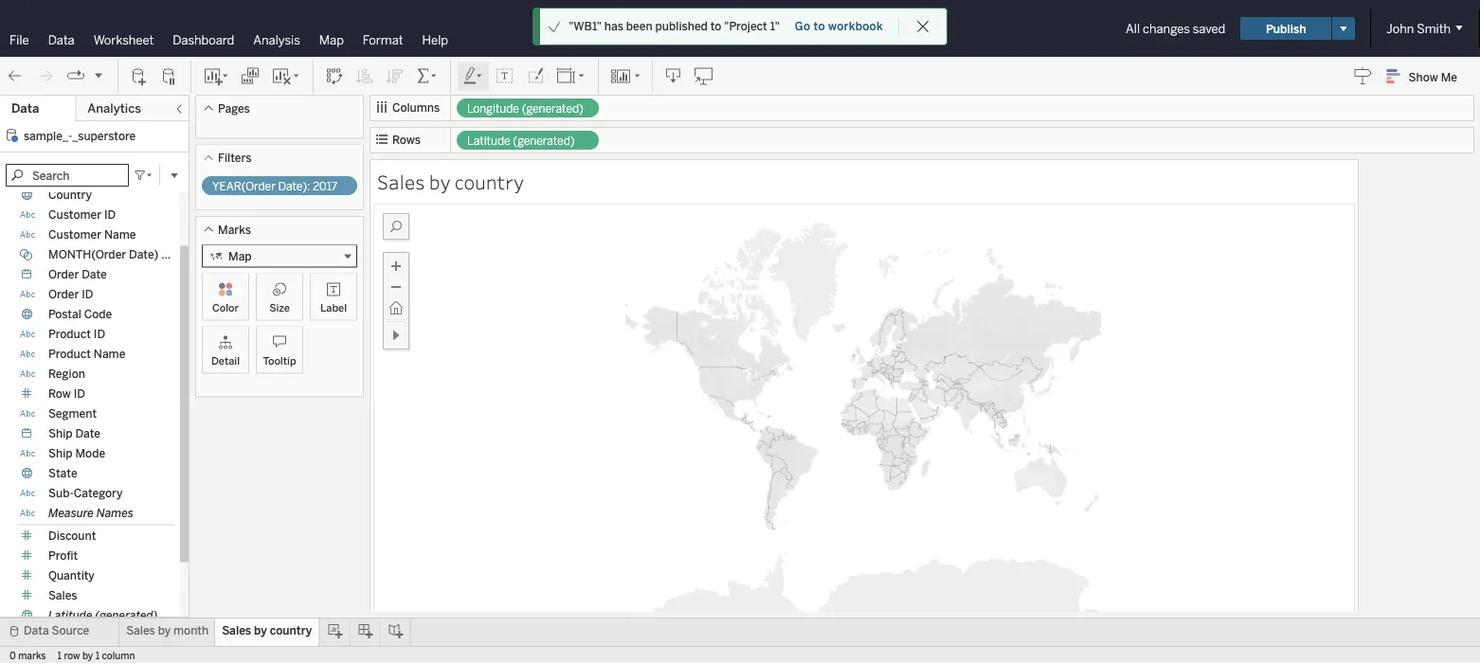 Task type: vqa. For each thing, say whether or not it's contained in the screenshot.
go to workbook link at the right of the page
yes



Task type: locate. For each thing, give the bounding box(es) containing it.
2 product from the top
[[48, 347, 91, 361]]

mode
[[75, 447, 105, 461]]

replay animation image right redo image
[[66, 67, 85, 86]]

longitude
[[467, 102, 519, 116]]

country
[[455, 169, 524, 195], [270, 624, 312, 638]]

1 vertical spatial ship
[[48, 447, 73, 461]]

id
[[104, 208, 116, 222], [82, 288, 93, 301], [94, 327, 105, 341], [74, 387, 85, 401]]

map inside map dropdown button
[[228, 249, 252, 263]]

success image
[[548, 20, 561, 33]]

order for order date
[[48, 268, 79, 281]]

1 vertical spatial date
[[75, 427, 100, 441]]

sales
[[377, 169, 425, 195], [48, 589, 77, 603], [126, 624, 155, 638], [222, 624, 251, 638]]

dashboard
[[173, 32, 234, 47]]

columns
[[392, 101, 440, 115]]

id down code
[[94, 327, 105, 341]]

1 vertical spatial name
[[94, 347, 125, 361]]

1 vertical spatial customer
[[48, 228, 101, 242]]

data up marks
[[24, 624, 49, 638]]

month(order date) set
[[48, 248, 179, 262]]

ship date
[[48, 427, 100, 441]]

name for customer name
[[104, 228, 136, 242]]

0
[[9, 650, 16, 661]]

1 customer from the top
[[48, 208, 101, 222]]

set
[[161, 248, 179, 262]]

sales right month
[[222, 624, 251, 638]]

data down 'undo' icon
[[11, 101, 39, 116]]

tooltip
[[263, 354, 296, 367]]

1 horizontal spatial map
[[319, 32, 344, 47]]

1 horizontal spatial 1
[[95, 650, 100, 661]]

new data source image
[[130, 67, 149, 86]]

show/hide cards image
[[610, 67, 641, 86]]

show me
[[1409, 70, 1458, 84]]

1 vertical spatial latitude
[[48, 609, 92, 623]]

row
[[48, 387, 71, 401]]

john smith
[[1387, 21, 1451, 36]]

0 vertical spatial order
[[48, 268, 79, 281]]

ship up state
[[48, 447, 73, 461]]

2 customer from the top
[[48, 228, 101, 242]]

map down marks
[[228, 249, 252, 263]]

product for product id
[[48, 327, 91, 341]]

id for product id
[[94, 327, 105, 341]]

order date
[[48, 268, 107, 281]]

map up swap rows and columns icon
[[319, 32, 344, 47]]

redo image
[[36, 67, 55, 86]]

by right row
[[82, 650, 93, 661]]

0 vertical spatial sales by country
[[377, 169, 524, 195]]

map
[[319, 32, 344, 47], [228, 249, 252, 263]]

2 ship from the top
[[48, 447, 73, 461]]

0 horizontal spatial to
[[711, 19, 722, 33]]

1 vertical spatial sales by country
[[222, 624, 312, 638]]

date
[[82, 268, 107, 281], [75, 427, 100, 441]]

ship down "segment"
[[48, 427, 73, 441]]

2 vertical spatial data
[[24, 624, 49, 638]]

ship for ship date
[[48, 427, 73, 441]]

0 horizontal spatial sales by country
[[222, 624, 312, 638]]

order id
[[48, 288, 93, 301]]

_superstore
[[72, 129, 136, 143]]

product for product name
[[48, 347, 91, 361]]

0 horizontal spatial country
[[270, 624, 312, 638]]

sales up column
[[126, 624, 155, 638]]

latitude (generated) down longitude (generated)
[[467, 134, 575, 148]]

draft
[[718, 22, 745, 35]]

date down month(order
[[82, 268, 107, 281]]

1 vertical spatial (generated)
[[513, 134, 575, 148]]

customer name
[[48, 228, 136, 242]]

0 vertical spatial date
[[82, 268, 107, 281]]

0 vertical spatial ship
[[48, 427, 73, 441]]

size
[[269, 301, 290, 314]]

1 vertical spatial order
[[48, 288, 79, 301]]

row id
[[48, 387, 85, 401]]

year(order date): 2017
[[212, 180, 338, 193]]

latitude
[[467, 134, 510, 148], [48, 609, 92, 623]]

date up the mode
[[75, 427, 100, 441]]

publish
[[1266, 22, 1306, 35]]

latitude down longitude
[[467, 134, 510, 148]]

order up order id
[[48, 268, 79, 281]]

sub-
[[48, 487, 74, 500]]

longitude (generated)
[[467, 102, 584, 116]]

1 vertical spatial map
[[228, 249, 252, 263]]

1 horizontal spatial latitude (generated)
[[467, 134, 575, 148]]

name for product name
[[94, 347, 125, 361]]

state
[[48, 467, 77, 480]]

name down product id
[[94, 347, 125, 361]]

1 horizontal spatial replay animation image
[[93, 69, 104, 81]]

latitude (generated) up source at bottom
[[48, 609, 158, 623]]

highlight image
[[462, 67, 484, 86]]

marks
[[218, 223, 251, 236]]

product id
[[48, 327, 105, 341]]

id up customer name
[[104, 208, 116, 222]]

name up 'month(order date) set'
[[104, 228, 136, 242]]

date for ship date
[[75, 427, 100, 441]]

zoom out (shift+double-click) image
[[386, 277, 407, 298]]

to right go on the top of the page
[[814, 19, 825, 33]]

1"
[[770, 19, 780, 33]]

1 horizontal spatial country
[[455, 169, 524, 195]]

1 vertical spatial latitude (generated)
[[48, 609, 158, 623]]

pause auto updates image
[[160, 67, 179, 86]]

data guide image
[[1354, 66, 1373, 85]]

(generated) down longitude (generated)
[[513, 134, 575, 148]]

0 horizontal spatial 1
[[57, 650, 62, 661]]

0 horizontal spatial latitude (generated)
[[48, 609, 158, 623]]

year(order
[[212, 180, 276, 193]]

detail
[[211, 354, 240, 367]]

1 to from the left
[[711, 19, 722, 33]]

customer down customer id
[[48, 228, 101, 242]]

0 vertical spatial customer
[[48, 208, 101, 222]]

product up region
[[48, 347, 91, 361]]

segment
[[48, 407, 97, 421]]

go
[[795, 19, 811, 33]]

sales by country right month
[[222, 624, 312, 638]]

1
[[57, 650, 62, 661], [95, 650, 100, 661]]

sub-category
[[48, 487, 123, 500]]

1 left row
[[57, 650, 62, 661]]

all
[[1126, 21, 1140, 36]]

month(order
[[48, 248, 126, 262]]

sales down "quantity"
[[48, 589, 77, 603]]

1 ship from the top
[[48, 427, 73, 441]]

color
[[212, 301, 239, 314]]

0 horizontal spatial latitude
[[48, 609, 92, 623]]

0 vertical spatial (generated)
[[522, 102, 584, 116]]

customer down the "country"
[[48, 208, 101, 222]]

id for order id
[[82, 288, 93, 301]]

customer
[[48, 208, 101, 222], [48, 228, 101, 242]]

date):
[[278, 180, 310, 193]]

customer for customer id
[[48, 208, 101, 222]]

(generated) up column
[[95, 609, 158, 623]]

1 left column
[[95, 650, 100, 661]]

1 vertical spatial data
[[11, 101, 39, 116]]

data up redo image
[[48, 32, 75, 47]]

ship
[[48, 427, 73, 441], [48, 447, 73, 461]]

id for customer id
[[104, 208, 116, 222]]

replay animation image
[[66, 67, 85, 86], [93, 69, 104, 81]]

replay animation image up analytics
[[93, 69, 104, 81]]

(generated) down format workbook icon
[[522, 102, 584, 116]]

wb1
[[761, 19, 792, 37]]

1 horizontal spatial latitude
[[467, 134, 510, 148]]

0 vertical spatial name
[[104, 228, 136, 242]]

sample_-_superstore
[[24, 129, 136, 143]]

1 order from the top
[[48, 268, 79, 281]]

1 product from the top
[[48, 327, 91, 341]]

product down "postal"
[[48, 327, 91, 341]]

1 vertical spatial product
[[48, 347, 91, 361]]

rows
[[392, 133, 421, 147]]

order up "postal"
[[48, 288, 79, 301]]

latitude up source at bottom
[[48, 609, 92, 623]]

0 vertical spatial latitude (generated)
[[467, 134, 575, 148]]

help
[[422, 32, 448, 47]]

1 horizontal spatial to
[[814, 19, 825, 33]]

sales by country
[[377, 169, 524, 195], [222, 624, 312, 638]]

1 horizontal spatial sales by country
[[377, 169, 524, 195]]

(generated)
[[522, 102, 584, 116], [513, 134, 575, 148], [95, 609, 158, 623]]

product
[[48, 327, 91, 341], [48, 347, 91, 361]]

smith
[[1417, 21, 1451, 36]]

measure names
[[48, 507, 133, 520]]

latitude (generated)
[[467, 134, 575, 148], [48, 609, 158, 623]]

0 vertical spatial product
[[48, 327, 91, 341]]

2 order from the top
[[48, 288, 79, 301]]

to
[[711, 19, 722, 33], [814, 19, 825, 33]]

0 horizontal spatial map
[[228, 249, 252, 263]]

id right row
[[74, 387, 85, 401]]

sales by country down rows
[[377, 169, 524, 195]]

category
[[74, 487, 123, 500]]

id up postal code
[[82, 288, 93, 301]]

swap rows and columns image
[[325, 67, 344, 86]]

to left "project
[[711, 19, 722, 33]]

name
[[104, 228, 136, 242], [94, 347, 125, 361]]



Task type: describe. For each thing, give the bounding box(es) containing it.
data source
[[24, 624, 89, 638]]

sales down rows
[[377, 169, 425, 195]]

(generated) for rows
[[513, 134, 575, 148]]

worksheet
[[94, 32, 154, 47]]

month
[[173, 624, 209, 638]]

undo image
[[6, 67, 25, 86]]

0 horizontal spatial replay animation image
[[66, 67, 85, 86]]

show
[[1409, 70, 1438, 84]]

names
[[96, 507, 133, 520]]

has
[[605, 19, 624, 33]]

sort descending image
[[386, 67, 405, 86]]

been
[[626, 19, 653, 33]]

all changes saved
[[1126, 21, 1226, 36]]

0 marks
[[9, 650, 46, 661]]

quantity
[[48, 569, 95, 583]]

id for row id
[[74, 387, 85, 401]]

me
[[1441, 70, 1458, 84]]

row
[[64, 650, 80, 661]]

Search text field
[[6, 164, 129, 187]]

by right month
[[254, 624, 267, 638]]

map button
[[202, 245, 357, 268]]

format workbook image
[[526, 67, 545, 86]]

"wb1" has been published to "project 1" alert
[[569, 18, 780, 35]]

go to workbook link
[[794, 18, 884, 34]]

sample_-
[[24, 129, 72, 143]]

date for order date
[[82, 268, 107, 281]]

region
[[48, 367, 85, 381]]

pages
[[218, 101, 250, 115]]

source
[[52, 624, 89, 638]]

duplicate image
[[241, 67, 260, 86]]

"wb1"
[[569, 19, 602, 33]]

column
[[102, 650, 135, 661]]

john
[[1387, 21, 1414, 36]]

published
[[655, 19, 708, 33]]

zoom in (double-click) image
[[386, 256, 407, 277]]

measure
[[48, 507, 94, 520]]

profit
[[48, 549, 78, 563]]

"project
[[724, 19, 767, 33]]

customer id
[[48, 208, 116, 222]]

1 row by 1 column
[[57, 650, 135, 661]]

file
[[9, 32, 29, 47]]

workbook
[[828, 19, 883, 33]]

open and edit this workbook in tableau desktop image
[[695, 67, 714, 86]]

sort ascending image
[[355, 67, 374, 86]]

collapse image
[[173, 103, 185, 115]]

download image
[[664, 67, 683, 86]]

2 to from the left
[[814, 19, 825, 33]]

clear sheet image
[[271, 67, 301, 86]]

1 1 from the left
[[57, 650, 62, 661]]

filters
[[218, 151, 251, 165]]

sales by month
[[126, 624, 209, 638]]

to inside alert
[[711, 19, 722, 33]]

saved
[[1193, 21, 1226, 36]]

code
[[84, 308, 112, 321]]

customer for customer name
[[48, 228, 101, 242]]

publish button
[[1241, 17, 1332, 40]]

format
[[363, 32, 403, 47]]

postal
[[48, 308, 81, 321]]

by left month
[[158, 624, 171, 638]]

by down "columns"
[[429, 169, 451, 195]]

analysis
[[253, 32, 300, 47]]

show me button
[[1379, 62, 1475, 91]]

0 vertical spatial country
[[455, 169, 524, 195]]

marks. press enter to open the view data window.. use arrow keys to navigate data visualization elements. image
[[373, 204, 1355, 663]]

0 vertical spatial latitude
[[467, 134, 510, 148]]

ship for ship mode
[[48, 447, 73, 461]]

2 1 from the left
[[95, 650, 100, 661]]

0 vertical spatial map
[[319, 32, 344, 47]]

changes
[[1143, 21, 1190, 36]]

0 vertical spatial data
[[48, 32, 75, 47]]

show mark labels image
[[496, 67, 515, 86]]

analytics
[[88, 101, 141, 116]]

"wb1" has been published to "project 1"
[[569, 19, 780, 33]]

order for order id
[[48, 288, 79, 301]]

new worksheet image
[[203, 67, 229, 86]]

label
[[320, 301, 347, 314]]

1 vertical spatial country
[[270, 624, 312, 638]]

fit image
[[556, 67, 587, 86]]

2017
[[313, 180, 338, 193]]

(generated) for columns
[[522, 102, 584, 116]]

discount
[[48, 529, 96, 543]]

go to workbook
[[795, 19, 883, 33]]

country
[[48, 188, 92, 202]]

marks
[[18, 650, 46, 661]]

zoom home image
[[386, 298, 407, 318]]

product name
[[48, 347, 125, 361]]

date)
[[129, 248, 158, 262]]

ship mode
[[48, 447, 105, 461]]

2 vertical spatial (generated)
[[95, 609, 158, 623]]

totals image
[[416, 67, 439, 86]]

postal code
[[48, 308, 112, 321]]



